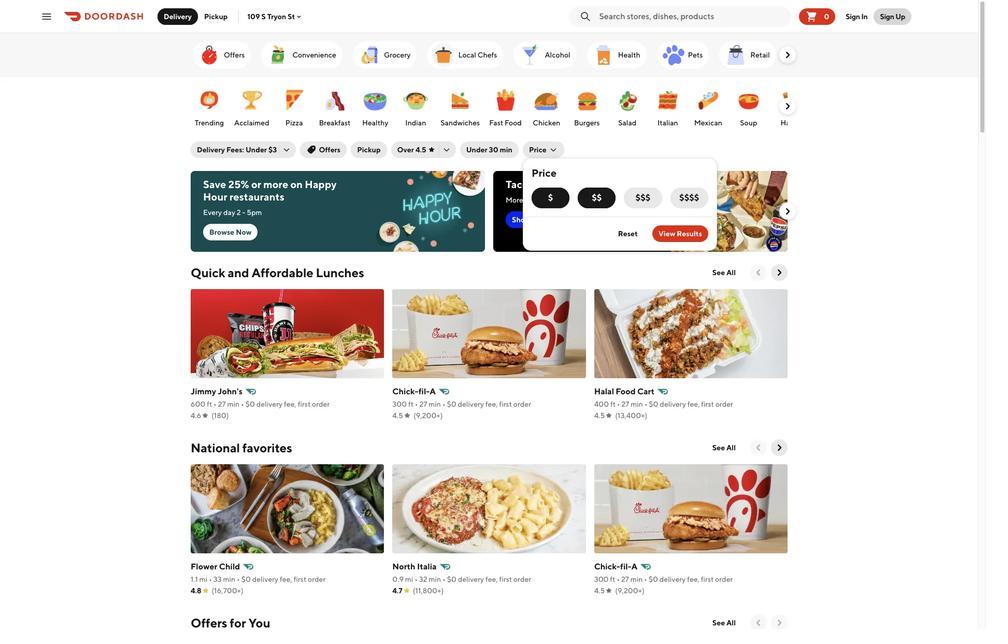 Task type: describe. For each thing, give the bounding box(es) containing it.
view
[[659, 230, 676, 238]]

in
[[862, 12, 868, 20]]

see for quick and affordable lunches
[[713, 269, 726, 277]]

more
[[506, 196, 524, 204]]

tryon
[[267, 12, 286, 20]]

1.1
[[191, 576, 198, 584]]

crave
[[533, 196, 551, 204]]

see for national favorites
[[713, 444, 726, 452]]

quick
[[191, 265, 225, 280]]

$ button
[[532, 188, 570, 208]]

s
[[262, 12, 266, 20]]

view results
[[659, 230, 703, 238]]

see all link for quick and affordable lunches
[[707, 264, 743, 281]]

4.7
[[393, 587, 403, 595]]

restaurants
[[230, 191, 285, 203]]

burgers
[[575, 119, 600, 127]]

better
[[553, 178, 584, 190]]

browse now
[[209, 228, 252, 236]]

price button
[[523, 142, 565, 158]]

save
[[203, 178, 226, 190]]

flower
[[191, 562, 218, 572]]

on
[[291, 178, 303, 190]]

offers button
[[300, 142, 347, 158]]

1 vertical spatial next button of carousel image
[[775, 618, 785, 628]]

delivery button
[[158, 8, 198, 25]]

fast
[[490, 119, 504, 127]]

delivery fees: under $3
[[197, 146, 277, 154]]

reset button
[[612, 226, 644, 242]]

convenience link
[[262, 41, 343, 68]]

pizza
[[286, 119, 303, 127]]

health link
[[587, 41, 647, 68]]

chefs
[[478, 51, 497, 59]]

min inside button
[[500, 146, 513, 154]]

$$$
[[636, 193, 651, 203]]

0.9
[[393, 576, 404, 584]]

0 vertical spatial offers
[[224, 51, 245, 59]]

1 under from the left
[[246, 146, 267, 154]]

save 25% or more on happy hour restaurants
[[203, 178, 337, 203]]

tacos
[[506, 178, 534, 190]]

2 previous button of carousel image from the top
[[754, 618, 764, 628]]

$$$$
[[680, 193, 700, 203]]

acclaimed
[[234, 119, 269, 127]]

grocery
[[384, 51, 411, 59]]

see all link for national favorites
[[707, 440, 743, 456]]

109 s tryon st button
[[248, 12, 303, 20]]

view results button
[[653, 226, 709, 242]]

4.8
[[191, 587, 201, 595]]

(13,400+)
[[616, 412, 648, 420]]

3 see all from the top
[[713, 619, 736, 627]]

browse now button
[[203, 224, 258, 241]]

see all for national favorites
[[713, 444, 736, 452]]

600 ft • 27 min • $​0 delivery fee, first order
[[191, 400, 330, 409]]

mexican
[[695, 119, 723, 127]]

food for halal
[[616, 387, 636, 397]]

under 30 min button
[[460, 142, 519, 158]]

1 horizontal spatial 300 ft • 27 min • $​0 delivery fee, first order
[[595, 576, 733, 584]]

0 horizontal spatial a
[[430, 387, 436, 397]]

shop now
[[512, 216, 545, 224]]

are
[[536, 178, 551, 190]]

offers inside button
[[319, 146, 341, 154]]

4.6
[[191, 412, 201, 420]]

pets image
[[662, 43, 686, 67]]

st
[[288, 12, 295, 20]]

400
[[595, 400, 609, 409]]

shop
[[512, 216, 530, 224]]

health image
[[591, 43, 616, 67]]

delivery for delivery fees: under $3
[[197, 146, 225, 154]]

healthy
[[363, 119, 389, 127]]

over 4.5 button
[[391, 142, 456, 158]]

$$
[[592, 193, 602, 203]]

sign up link
[[874, 8, 912, 25]]

up
[[896, 12, 906, 20]]

soup
[[741, 119, 758, 127]]

$
[[548, 193, 553, 203]]

-
[[242, 208, 246, 217]]

retail link
[[720, 41, 777, 68]]

mi for north
[[405, 576, 413, 584]]

italia
[[417, 562, 437, 572]]

quick and affordable lunches
[[191, 265, 364, 280]]

3 see all link from the top
[[707, 615, 743, 629]]

all for national favorites
[[727, 444, 736, 452]]

offers image
[[197, 43, 222, 67]]

sign up
[[881, 12, 906, 20]]

and
[[228, 265, 249, 280]]

$$ button
[[578, 188, 616, 208]]

$$$$ button
[[671, 188, 709, 208]]

sign for sign up
[[881, 12, 895, 20]]

pickup for bottommost the pickup button
[[357, 146, 381, 154]]

favorites
[[243, 441, 292, 455]]

grocery link
[[353, 41, 417, 68]]

convenience
[[293, 51, 336, 59]]

affordable
[[252, 265, 314, 280]]

john's
[[218, 387, 243, 397]]

national
[[191, 441, 240, 455]]

33
[[214, 576, 222, 584]]

over 4.5
[[397, 146, 427, 154]]

more
[[264, 178, 289, 190]]

fees:
[[227, 146, 244, 154]]



Task type: vqa. For each thing, say whether or not it's contained in the screenshot.


Task type: locate. For each thing, give the bounding box(es) containing it.
now
[[531, 216, 545, 224]]

300 ft • 27 min • $​0 delivery fee, first order
[[393, 400, 532, 409], [595, 576, 733, 584]]

sign left 'up'
[[881, 12, 895, 20]]

price
[[529, 146, 547, 154], [532, 167, 557, 179]]

0 horizontal spatial pickup
[[204, 12, 228, 20]]

delivery
[[164, 12, 192, 20], [197, 146, 225, 154]]

north
[[393, 562, 416, 572]]

0 vertical spatial pickup button
[[198, 8, 234, 25]]

shop now button
[[506, 212, 552, 228]]

sign left in
[[846, 12, 861, 20]]

health
[[618, 51, 641, 59]]

2 see all link from the top
[[707, 440, 743, 456]]

1 horizontal spatial (9,200+)
[[616, 587, 645, 595]]

1 horizontal spatial delivery
[[197, 146, 225, 154]]

0 vertical spatial see all
[[713, 269, 736, 277]]

flower child
[[191, 562, 240, 572]]

see all for quick and affordable lunches
[[713, 269, 736, 277]]

0 vertical spatial (9,200+)
[[414, 412, 443, 420]]

1 vertical spatial delivery
[[197, 146, 225, 154]]

price down chicken
[[529, 146, 547, 154]]

2 vertical spatial see all
[[713, 619, 736, 627]]

0 vertical spatial delivery
[[164, 12, 192, 20]]

0 horizontal spatial chick-fil-a
[[393, 387, 436, 397]]

or
[[251, 178, 261, 190]]

1 vertical spatial food
[[616, 387, 636, 397]]

2 mi from the left
[[405, 576, 413, 584]]

delivery inside button
[[164, 12, 192, 20]]

lunches
[[316, 265, 364, 280]]

1 previous button of carousel image from the top
[[754, 268, 764, 278]]

0.9 mi • 32 min • $​0 delivery fee, first order
[[393, 576, 532, 584]]

food right fast
[[505, 119, 522, 127]]

price down price button
[[532, 167, 557, 179]]

reset
[[618, 230, 638, 238]]

1 vertical spatial previous button of carousel image
[[754, 618, 764, 628]]

pickup down healthy
[[357, 146, 381, 154]]

0
[[825, 12, 830, 20]]

halal right the soup
[[781, 119, 798, 127]]

0 vertical spatial pickup
[[204, 12, 228, 20]]

mi right 0.9
[[405, 576, 413, 584]]

convenience image
[[266, 43, 291, 67]]

first
[[298, 400, 311, 409], [500, 400, 512, 409], [702, 400, 714, 409], [294, 576, 307, 584], [500, 576, 512, 584], [701, 576, 714, 584]]

2 vertical spatial all
[[727, 619, 736, 627]]

1 horizontal spatial pickup
[[357, 146, 381, 154]]

under 30 min
[[466, 146, 513, 154]]

1 horizontal spatial pickup button
[[351, 142, 387, 158]]

4.5 inside button
[[416, 146, 427, 154]]

halal for halal
[[781, 119, 798, 127]]

0 horizontal spatial 300
[[393, 400, 407, 409]]

0 vertical spatial 300 ft • 27 min • $​0 delivery fee, first order
[[393, 400, 532, 409]]

browse
[[209, 228, 235, 236]]

under inside button
[[466, 146, 488, 154]]

2
[[237, 208, 241, 217]]

1 see all from the top
[[713, 269, 736, 277]]

2 see all from the top
[[713, 444, 736, 452]]

more to crave
[[506, 196, 551, 204]]

next button of carousel image
[[783, 50, 793, 60], [783, 101, 793, 111], [775, 268, 785, 278], [775, 443, 785, 453]]

offers down breakfast
[[319, 146, 341, 154]]

0 vertical spatial 300
[[393, 400, 407, 409]]

pepsi®
[[610, 178, 649, 190]]

27
[[218, 400, 226, 409], [420, 400, 428, 409], [622, 400, 630, 409], [622, 576, 629, 584]]

1 horizontal spatial offers
[[319, 146, 341, 154]]

1 horizontal spatial halal
[[781, 119, 798, 127]]

32
[[419, 576, 428, 584]]

0 horizontal spatial halal
[[595, 387, 614, 397]]

fee,
[[284, 400, 297, 409], [486, 400, 498, 409], [688, 400, 700, 409], [280, 576, 292, 584], [486, 576, 498, 584], [688, 576, 700, 584]]

chicken
[[533, 119, 561, 127]]

0 vertical spatial next button of carousel image
[[783, 206, 793, 217]]

to
[[525, 196, 532, 204]]

1 vertical spatial all
[[727, 444, 736, 452]]

2 see from the top
[[713, 444, 726, 452]]

0 horizontal spatial sign
[[846, 12, 861, 20]]

1 vertical spatial halal
[[595, 387, 614, 397]]

1 horizontal spatial fil-
[[621, 562, 632, 572]]

pickup left 109
[[204, 12, 228, 20]]

1 vertical spatial see all link
[[707, 440, 743, 456]]

local chefs link
[[428, 41, 504, 68]]

pickup button left 109
[[198, 8, 234, 25]]

sign
[[846, 12, 861, 20], [881, 12, 895, 20]]

0 horizontal spatial under
[[246, 146, 267, 154]]

delivery
[[257, 400, 283, 409], [458, 400, 484, 409], [660, 400, 686, 409], [252, 576, 279, 584], [458, 576, 484, 584], [660, 576, 686, 584]]

1 sign from the left
[[846, 12, 861, 20]]

0 vertical spatial fil-
[[419, 387, 430, 397]]

1 vertical spatial see
[[713, 444, 726, 452]]

0 horizontal spatial food
[[505, 119, 522, 127]]

1 horizontal spatial under
[[466, 146, 488, 154]]

2 vertical spatial see all link
[[707, 615, 743, 629]]

pickup for the pickup button to the top
[[204, 12, 228, 20]]

results
[[677, 230, 703, 238]]

next button of carousel image
[[783, 206, 793, 217], [775, 618, 785, 628]]

1 vertical spatial see all
[[713, 444, 736, 452]]

1 vertical spatial fil-
[[621, 562, 632, 572]]

0 vertical spatial see
[[713, 269, 726, 277]]

see all link
[[707, 264, 743, 281], [707, 440, 743, 456], [707, 615, 743, 629]]

$$$ button
[[624, 188, 662, 208]]

0 vertical spatial previous button of carousel image
[[754, 268, 764, 278]]

109 s tryon st
[[248, 12, 295, 20]]

mi right the 1.1
[[200, 576, 208, 584]]

2 vertical spatial see
[[713, 619, 726, 627]]

mi
[[200, 576, 208, 584], [405, 576, 413, 584]]

chick-
[[393, 387, 419, 397], [595, 562, 621, 572]]

0 horizontal spatial offers
[[224, 51, 245, 59]]

109
[[248, 12, 260, 20]]

(11,800+)
[[413, 587, 444, 595]]

1 vertical spatial a
[[632, 562, 638, 572]]

child
[[219, 562, 240, 572]]

30
[[489, 146, 499, 154]]

1 horizontal spatial chick-fil-a
[[595, 562, 638, 572]]

1 horizontal spatial 300
[[595, 576, 609, 584]]

sign in
[[846, 12, 868, 20]]

trending link
[[192, 82, 227, 130]]

happy
[[305, 178, 337, 190]]

pets link
[[657, 41, 709, 68]]

0 vertical spatial see all link
[[707, 264, 743, 281]]

0 horizontal spatial pickup button
[[198, 8, 234, 25]]

1 see all link from the top
[[707, 264, 743, 281]]

previous button of carousel image
[[754, 443, 764, 453]]

sandwiches
[[441, 119, 480, 127]]

1 vertical spatial pickup
[[357, 146, 381, 154]]

0 horizontal spatial delivery
[[164, 12, 192, 20]]

1 horizontal spatial sign
[[881, 12, 895, 20]]

halal up 400
[[595, 387, 614, 397]]

1 vertical spatial 300
[[595, 576, 609, 584]]

Store search: begin typing to search for stores available on DoorDash text field
[[600, 11, 787, 22]]

3 see from the top
[[713, 619, 726, 627]]

offers right offers icon
[[224, 51, 245, 59]]

fast food
[[490, 119, 522, 127]]

alcohol image
[[518, 43, 543, 67]]

4.5
[[416, 146, 427, 154], [393, 412, 403, 420], [595, 412, 605, 420], [595, 587, 605, 595]]

order
[[312, 400, 330, 409], [514, 400, 532, 409], [716, 400, 734, 409], [308, 576, 326, 584], [514, 576, 532, 584], [716, 576, 733, 584]]

1 vertical spatial chick-
[[595, 562, 621, 572]]

mi for flower
[[200, 576, 208, 584]]

offers link
[[193, 41, 251, 68]]

2 all from the top
[[727, 444, 736, 452]]

0 vertical spatial price
[[529, 146, 547, 154]]

over
[[397, 146, 414, 154]]

1 vertical spatial 300 ft • 27 min • $​0 delivery fee, first order
[[595, 576, 733, 584]]

price inside button
[[529, 146, 547, 154]]

0 vertical spatial chick-
[[393, 387, 419, 397]]

1 vertical spatial offers
[[319, 146, 341, 154]]

pickup button
[[198, 8, 234, 25], [351, 142, 387, 158]]

under left 30
[[466, 146, 488, 154]]

offers
[[224, 51, 245, 59], [319, 146, 341, 154]]

0 horizontal spatial 300 ft • 27 min • $​0 delivery fee, first order
[[393, 400, 532, 409]]

(180)
[[212, 412, 229, 420]]

0 vertical spatial food
[[505, 119, 522, 127]]

local chefs
[[459, 51, 497, 59]]

local chefs image
[[432, 43, 457, 67]]

national favorites link
[[191, 440, 292, 456]]

min
[[500, 146, 513, 154], [227, 400, 240, 409], [429, 400, 441, 409], [631, 400, 643, 409], [223, 576, 236, 584], [429, 576, 441, 584], [631, 576, 643, 584]]

delivery for delivery
[[164, 12, 192, 20]]

0 horizontal spatial fil-
[[419, 387, 430, 397]]

(16,700+)
[[212, 587, 244, 595]]

0 vertical spatial halal
[[781, 119, 798, 127]]

now
[[236, 228, 252, 236]]

every day 2 - 5pm
[[203, 208, 262, 217]]

sign for sign in
[[846, 12, 861, 20]]

open menu image
[[40, 10, 53, 23]]

3 all from the top
[[727, 619, 736, 627]]

1 horizontal spatial food
[[616, 387, 636, 397]]

0 vertical spatial all
[[727, 269, 736, 277]]

day
[[223, 208, 235, 217]]

1 see from the top
[[713, 269, 726, 277]]

1 mi from the left
[[200, 576, 208, 584]]

1 horizontal spatial mi
[[405, 576, 413, 584]]

1 all from the top
[[727, 269, 736, 277]]

$3
[[269, 146, 277, 154]]

food for fast
[[505, 119, 522, 127]]

sign in link
[[840, 6, 874, 27]]

0 vertical spatial a
[[430, 387, 436, 397]]

see
[[713, 269, 726, 277], [713, 444, 726, 452], [713, 619, 726, 627]]

with
[[586, 178, 607, 190]]

all for quick and affordable lunches
[[727, 269, 736, 277]]

previous button of carousel image
[[754, 268, 764, 278], [754, 618, 764, 628]]

national favorites
[[191, 441, 292, 455]]

0 horizontal spatial chick-
[[393, 387, 419, 397]]

retail
[[751, 51, 770, 59]]

1 horizontal spatial chick-
[[595, 562, 621, 572]]

under left $3
[[246, 146, 267, 154]]

1 vertical spatial pickup button
[[351, 142, 387, 158]]

retail image
[[724, 43, 749, 67]]

600
[[191, 400, 206, 409]]

hour
[[203, 191, 228, 203]]

chick-fil-a
[[393, 387, 436, 397], [595, 562, 638, 572]]

300
[[393, 400, 407, 409], [595, 576, 609, 584]]

2 under from the left
[[466, 146, 488, 154]]

1 vertical spatial chick-fil-a
[[595, 562, 638, 572]]

pets
[[688, 51, 703, 59]]

0 horizontal spatial (9,200+)
[[414, 412, 443, 420]]

quick and affordable lunches link
[[191, 264, 364, 281]]

1 vertical spatial price
[[532, 167, 557, 179]]

2 sign from the left
[[881, 12, 895, 20]]

0 horizontal spatial mi
[[200, 576, 208, 584]]

0 vertical spatial chick-fil-a
[[393, 387, 436, 397]]

halal food cart
[[595, 387, 655, 397]]

halal for halal food cart
[[595, 387, 614, 397]]

pickup button down healthy
[[351, 142, 387, 158]]

1 horizontal spatial a
[[632, 562, 638, 572]]

grocery image
[[357, 43, 382, 67]]

1 vertical spatial (9,200+)
[[616, 587, 645, 595]]

25%
[[228, 178, 249, 190]]

food left cart
[[616, 387, 636, 397]]



